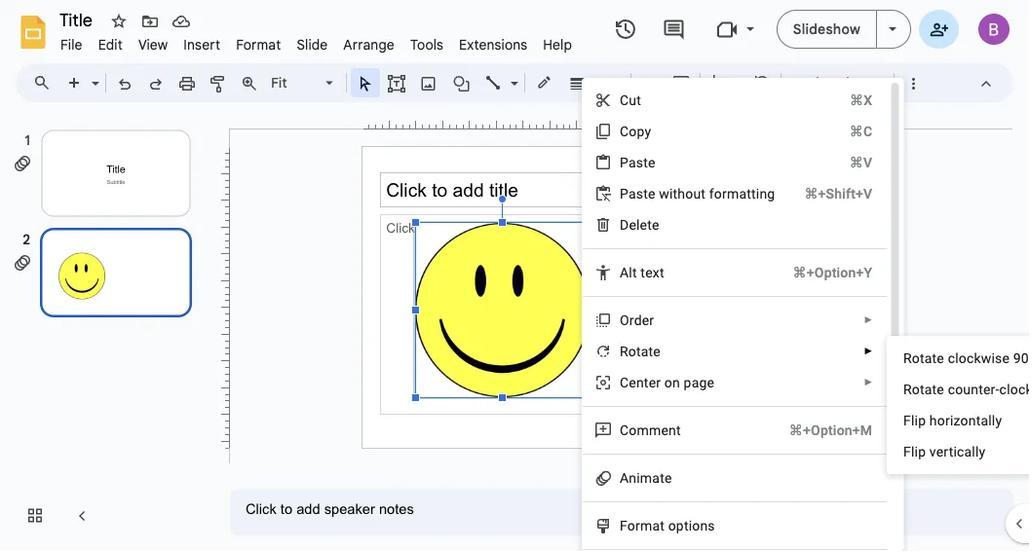 Task type: describe. For each thing, give the bounding box(es) containing it.
slide
[[297, 36, 328, 53]]

flip horizontally h element
[[904, 413, 1008, 429]]

alt
[[620, 265, 637, 281]]

⌘+shift+v element
[[781, 184, 873, 204]]

rotate for rotate c lockwise 90°
[[904, 350, 945, 367]]

copy
[[620, 123, 652, 139]]

insert image image
[[418, 69, 440, 97]]

Rename text field
[[53, 8, 103, 31]]

ro
[[904, 382, 920, 398]]

t
[[920, 382, 925, 398]]

paste for paste
[[620, 155, 656, 171]]

center on page
[[620, 375, 715, 391]]

share. private to only me. image
[[930, 20, 949, 37]]

⌘x
[[850, 92, 873, 108]]

format menu item
[[228, 33, 289, 56]]

⌘+option+y element
[[770, 263, 873, 283]]

order
[[620, 312, 654, 329]]

c
[[948, 350, 956, 367]]

⌘v
[[850, 155, 873, 171]]

formatting
[[710, 186, 775, 202]]

► for order
[[864, 315, 874, 326]]

mask image image
[[731, 70, 744, 77]]

border dash option
[[600, 69, 622, 97]]

h
[[930, 413, 938, 429]]

shape image
[[451, 69, 473, 97]]

options
[[668, 518, 715, 534]]

tools menu item
[[403, 33, 452, 56]]

replace
[[792, 74, 843, 91]]

page
[[684, 375, 715, 391]]

insert menu item
[[176, 33, 228, 56]]

⌘c element
[[826, 122, 873, 141]]

replace image
[[792, 74, 885, 91]]

⌘+option+y
[[793, 265, 873, 281]]

slideshow button
[[777, 10, 877, 49]]

center
[[620, 375, 661, 391]]

ertically
[[937, 444, 986, 460]]

arrange menu item
[[336, 33, 403, 56]]

orizontally
[[938, 413, 1002, 429]]

paste without formatting
[[620, 186, 775, 202]]

⌘+option+m
[[790, 423, 873, 439]]

rotate for rotate
[[620, 344, 661, 360]]

ate
[[925, 382, 945, 398]]

rotate clockwise 90° c element
[[904, 350, 1030, 367]]

insert
[[184, 36, 220, 53]]

format for format options
[[620, 518, 665, 534]]

flip v ertically
[[904, 444, 986, 460]]

extensions
[[459, 36, 528, 53]]

flip for flip v ertically
[[904, 444, 926, 460]]

rotate counter-clockwise 90° t element
[[904, 382, 1030, 398]]

slide menu item
[[289, 33, 336, 56]]



Task type: vqa. For each thing, say whether or not it's contained in the screenshot.
Delete
yes



Task type: locate. For each thing, give the bounding box(es) containing it.
flip vertically v element
[[904, 444, 992, 460]]

paste
[[620, 155, 656, 171], [620, 186, 656, 202]]

0 vertical spatial ►
[[864, 315, 874, 326]]

format options
[[620, 518, 715, 534]]

2 ► from the top
[[864, 346, 874, 357]]

1 vertical spatial paste
[[620, 186, 656, 202]]

new slide with layout image
[[87, 70, 99, 77]]

⌘+option+m element
[[766, 421, 873, 441]]

menu containing cut
[[582, 78, 904, 552]]

► down ⌘+option+y
[[864, 315, 874, 326]]

on
[[665, 375, 680, 391]]

animate
[[620, 470, 672, 486]]

border weight option
[[567, 69, 589, 97]]

border color: transparent image
[[534, 69, 556, 95]]

⌘c
[[850, 123, 873, 139]]

⌘v element
[[827, 153, 873, 173]]

application containing slideshow
[[0, 0, 1030, 552]]

►
[[864, 315, 874, 326], [864, 346, 874, 357], [864, 377, 874, 389]]

0 vertical spatial flip
[[904, 413, 926, 429]]

flip h orizontally
[[904, 413, 1002, 429]]

3 ► from the top
[[864, 377, 874, 389]]

presentation options image
[[889, 27, 897, 31]]

alt text
[[620, 265, 665, 281]]

0 horizontal spatial format
[[236, 36, 281, 53]]

menu bar
[[53, 25, 580, 58]]

0 vertical spatial format
[[236, 36, 281, 53]]

format
[[236, 36, 281, 53], [620, 518, 665, 534]]

1 ► from the top
[[864, 315, 874, 326]]

text
[[641, 265, 665, 281]]

► for rotate
[[864, 346, 874, 357]]

Star checkbox
[[105, 8, 133, 35]]

menu bar inside menu bar banner
[[53, 25, 580, 58]]

paste up delete
[[620, 186, 656, 202]]

flip
[[904, 413, 926, 429], [904, 444, 926, 460]]

rotate c lockwise 90°
[[904, 350, 1030, 367]]

Zoom text field
[[268, 69, 323, 97]]

help
[[543, 36, 572, 53]]

lockwise
[[956, 350, 1010, 367]]

view
[[138, 36, 168, 53]]

format inside menu
[[620, 518, 665, 534]]

view menu item
[[131, 33, 176, 56]]

rotate left c
[[904, 350, 945, 367]]

clock
[[1000, 382, 1030, 398]]

main toolbar
[[58, 68, 929, 98]]

flip left v
[[904, 444, 926, 460]]

1 horizontal spatial rotate
[[904, 350, 945, 367]]

► left ro
[[864, 377, 874, 389]]

image
[[846, 74, 885, 91]]

paste down copy
[[620, 155, 656, 171]]

menu containing rotate
[[887, 336, 1030, 475]]

rotate
[[620, 344, 661, 360], [904, 350, 945, 367]]

⌘x element
[[827, 91, 873, 110]]

arrange
[[344, 36, 395, 53]]

flip for flip h orizontally
[[904, 413, 926, 429]]

paste for paste without formatting
[[620, 186, 656, 202]]

navigation
[[0, 110, 214, 552]]

edit
[[98, 36, 123, 53]]

0 horizontal spatial rotate
[[620, 344, 661, 360]]

extensions menu item
[[452, 33, 535, 56]]

1 vertical spatial flip
[[904, 444, 926, 460]]

1 paste from the top
[[620, 155, 656, 171]]

menu bar containing file
[[53, 25, 580, 58]]

menu
[[582, 78, 904, 552], [887, 336, 1030, 475]]

2 flip from the top
[[904, 444, 926, 460]]

► left c
[[864, 346, 874, 357]]

menu bar banner
[[0, 0, 1030, 552]]

format down animate
[[620, 518, 665, 534]]

cut
[[620, 92, 642, 108]]

slideshow
[[793, 20, 861, 38]]

edit menu item
[[90, 33, 131, 56]]

format up the zoom text field
[[236, 36, 281, 53]]

Zoom field
[[265, 69, 342, 98]]

format for format
[[236, 36, 281, 53]]

rotate up center
[[620, 344, 661, 360]]

v
[[930, 444, 937, 460]]

90°
[[1014, 350, 1030, 367]]

► for center on page
[[864, 377, 874, 389]]

ro t ate counter-clock
[[904, 382, 1030, 398]]

⌘+shift+v
[[805, 186, 873, 202]]

without
[[659, 186, 706, 202]]

file menu item
[[53, 33, 90, 56]]

1 horizontal spatial format
[[620, 518, 665, 534]]

flip left h
[[904, 413, 926, 429]]

Menus field
[[24, 69, 67, 97]]

comment
[[620, 423, 681, 439]]

1 vertical spatial format
[[620, 518, 665, 534]]

1 vertical spatial ►
[[864, 346, 874, 357]]

file
[[60, 36, 83, 53]]

delete
[[620, 217, 660, 233]]

2 vertical spatial ►
[[864, 377, 874, 389]]

application
[[0, 0, 1030, 552]]

1 flip from the top
[[904, 413, 926, 429]]

help menu item
[[535, 33, 580, 56]]

counter-
[[948, 382, 1000, 398]]

0 vertical spatial paste
[[620, 155, 656, 171]]

tools
[[410, 36, 444, 53]]

2 paste from the top
[[620, 186, 656, 202]]

format inside menu item
[[236, 36, 281, 53]]

replace image button
[[786, 68, 890, 97]]



